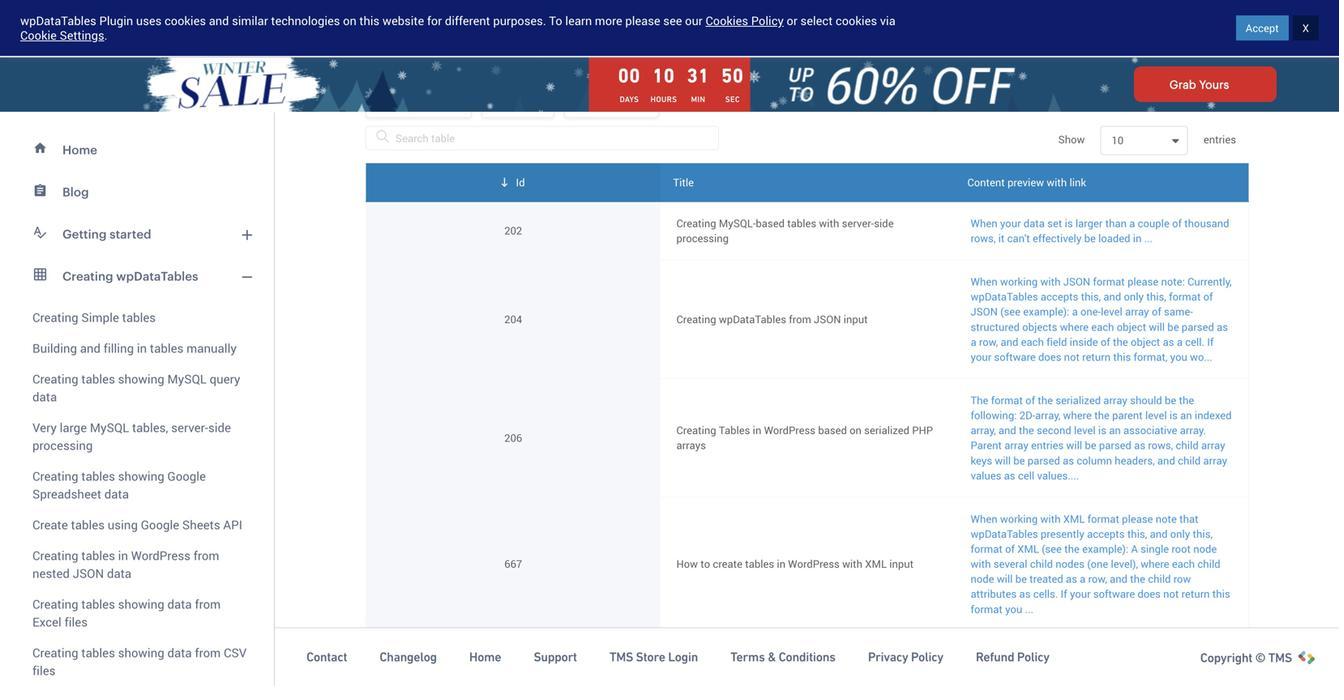 Task type: describe. For each thing, give the bounding box(es) containing it.
large
[[60, 420, 87, 436]]

be inside . this can also be thought of as a wordpress integration demo.
[[1202, 0, 1216, 2]]

blog link
[[10, 171, 264, 213]]

mysql inside creating tables showing mysql query data
[[167, 371, 207, 387]]

contact
[[306, 650, 347, 665]]

0 horizontal spatial home
[[62, 143, 97, 157]]

started
[[110, 227, 151, 241]]

of right the inside
[[1101, 335, 1110, 349]]

technologies
[[271, 13, 340, 29]]

202
[[504, 223, 522, 238]]

when for when working with xml format please note that wpdatatables presently accepts this, and only this, format of xml (see the example): a single root node with several child nodes (one level), where each child node will be treated as a row, and the child row attributes as cells. if your software does not return this format you ...
[[971, 512, 998, 526]]

with inside creating mysql-based tables with server-side processing
[[819, 216, 839, 231]]

1 horizontal spatial each
[[1091, 320, 1114, 334]]

google for using
[[141, 517, 179, 533]]

as down currently,
[[1217, 320, 1228, 334]]

google for showing
[[167, 468, 206, 485]]

2 horizontal spatial an
[[1180, 408, 1192, 423]]

root
[[1172, 542, 1191, 557]]

title
[[673, 175, 694, 190]]

0 horizontal spatial xml
[[865, 557, 887, 572]]

parent
[[1112, 408, 1143, 423]]

return inside when working with xml format please note that wpdatatables presently accepts this, and only this, format of xml (see the example): a single root node with several child nodes (one level), where each child node will be treated as a row, and the child row attributes as cells. if your software does not return this format you ...
[[1182, 587, 1210, 602]]

second
[[1037, 423, 1071, 438]]

format up several
[[971, 542, 1003, 557]]

treated
[[1030, 572, 1063, 587]]

creating tables showing google spreadsheet data
[[32, 468, 206, 503]]

with inside when working with json format please note: currently, wpdatatables accepts this, and only this, format of json (see example): a one-level array of same- structured objects where each object will be parsed as a row, and each field inside of the object as a cell. if your software does not return this format, you wo...
[[1040, 274, 1061, 289]]

csv
[[224, 645, 247, 661]]

grab
[[1170, 78, 1196, 91]]

side inside creating mysql-based tables with server-side processing
[[874, 216, 894, 231]]

as up values....
[[1063, 453, 1074, 468]]

that
[[1180, 512, 1199, 526]]

the up nodes
[[1064, 542, 1080, 557]]

this, up a
[[1127, 527, 1147, 541]]

link
[[1070, 175, 1086, 190]]

attributes
[[971, 587, 1017, 602]]

note:
[[1161, 274, 1185, 289]]

wpdatatables inside wpdatatables plugin uses cookies and similar technologies on this website for different purposes. to learn more please see our cookies policy or select cookies via cookie settings .
[[20, 13, 96, 29]]

this inside . this can also be thought of as a wordpress integration demo.
[[1129, 0, 1151, 2]]

. this can also be thought of as a wordpress integration demo.
[[353, 0, 1262, 18]]

1 vertical spatial xml
[[1017, 542, 1039, 557]]

rows, inside the format of the serialized array should be the following: 2d-array, where the parent level is an indexed array, and the second level is an associative array. parent array entries will be parsed as rows, child array keys will be parsed as column headers, and child array values as cell values....
[[1148, 438, 1173, 453]]

single
[[1141, 542, 1169, 557]]

several
[[994, 557, 1027, 572]]

creating tables showing mysql query data
[[32, 371, 240, 405]]

cookies policy link
[[706, 13, 784, 29]]

an inside the as you know, wpdatatables was able to create a table linked to an existing json file for a while now. this method allowed you to create a table from a one-lev
[[1014, 661, 1026, 675]]

be up column
[[1085, 438, 1097, 453]]

0 horizontal spatial tms
[[609, 650, 633, 665]]

or
[[787, 13, 798, 29]]

0 horizontal spatial array,
[[971, 423, 996, 438]]

array.
[[1180, 423, 1206, 438]]

rows, inside when your data set is larger than a couple of thousand rows, it can't effectively be loaded in ...
[[971, 231, 996, 246]]

of inside when your data set is larger than a couple of thousand rows, it can't effectively be loaded in ...
[[1172, 216, 1182, 231]]

1 vertical spatial node
[[971, 572, 994, 587]]

following:
[[971, 408, 1017, 423]]

1 horizontal spatial create
[[1081, 676, 1111, 687]]

can't
[[1007, 231, 1030, 246]]

creating tables showing data from excel files
[[32, 596, 221, 631]]

2 vertical spatial is
[[1098, 423, 1107, 438]]

very
[[32, 420, 57, 436]]

2 horizontal spatial level
[[1145, 408, 1167, 423]]

wpdatatables inside the as you know, wpdatatables was able to create a table linked to an existing json file for a while now. this method allowed you to create a table from a one-lev
[[1035, 646, 1102, 660]]

as down nodes
[[1066, 572, 1077, 587]]

0 horizontal spatial create
[[713, 557, 743, 572]]

one- inside when working with json format please note: currently, wpdatatables accepts this, and only this, format of json (see example): a one-level array of same- structured objects where each object will be parsed as a row, and each field inside of the object as a cell. if your software does not return this format, you wo...
[[1081, 305, 1101, 319]]

demo.
[[514, 5, 549, 18]]

changelog link
[[380, 649, 437, 666]]

how
[[676, 557, 698, 572]]

creating for creating mysql-based tables with server-side processing
[[676, 216, 716, 231]]

json inside creating tables in wordpress from nested json data
[[73, 565, 104, 582]]

(see inside when working with json format please note: currently, wpdatatables accepts this, and only this, format of json (see example): a one-level array of same- structured objects where each object will be parsed as a row, and each field inside of the object as a cell. if your software does not return this format, you wo...
[[1000, 305, 1021, 319]]

be right should
[[1165, 393, 1176, 408]]

column
[[1077, 453, 1112, 468]]

example): inside when working with xml format please note that wpdatatables presently accepts this, and only this, format of xml (see the example): a single root node with several child nodes (one level), where each child node will be treated as a row, and the child row attributes as cells. if your software does not return this format you ...
[[1082, 542, 1129, 557]]

refund
[[976, 650, 1014, 665]]

id
[[516, 175, 525, 190]]

be inside when working with json format please note: currently, wpdatatables accepts this, and only this, format of json (see example): a one-level array of same- structured objects where each object will be parsed as a row, and each field inside of the object as a cell. if your software does not return this format, you wo...
[[1168, 320, 1179, 334]]

1 vertical spatial an
[[1109, 423, 1121, 438]]

as up format,
[[1163, 335, 1174, 349]]

creating for creating tables showing mysql query data
[[32, 371, 78, 387]]

preview
[[1008, 175, 1044, 190]]

website
[[382, 13, 424, 29]]

creating for creating tables showing data from csv files
[[32, 645, 78, 661]]

as left cells.
[[1019, 587, 1031, 602]]

contact link
[[306, 649, 347, 666]]

privacy policy
[[868, 650, 943, 665]]

similar
[[232, 13, 268, 29]]

wpdatatables - tables and charts manager wordpress plugin image
[[16, 14, 171, 43]]

you inside when working with xml format please note that wpdatatables presently accepts this, and only this, format of xml (see the example): a single root node with several child nodes (one level), where each child node will be treated as a row, and the child row attributes as cells. if your software does not return this format you ...
[[1005, 602, 1022, 617]]

was
[[1105, 646, 1124, 660]]

creating for creating wpdatatables
[[62, 269, 113, 283]]

in inside creating tables in wordpress based on serialized php arrays
[[753, 423, 761, 438]]

creating for creating simple tables
[[32, 309, 78, 326]]

row, inside when working with xml format please note that wpdatatables presently accepts this, and only this, format of xml (see the example): a single root node with several child nodes (one level), where each child node will be treated as a row, and the child row attributes as cells. if your software does not return this format you ...
[[1088, 572, 1107, 587]]

the down 2d-
[[1019, 423, 1034, 438]]

only inside when working with xml format please note that wpdatatables presently accepts this, and only this, format of xml (see the example): a single root node with several child nodes (one level), where each child node will be treated as a row, and the child row attributes as cells. if your software does not return this format you ...
[[1170, 527, 1190, 541]]

wpdatatables inside when working with json format please note: currently, wpdatatables accepts this, and only this, format of json (see example): a one-level array of same- structured objects where each object will be parsed as a row, and each field inside of the object as a cell. if your software does not return this format, you wo...
[[971, 289, 1038, 304]]

settings
[[60, 27, 104, 43]]

where inside when working with json format please note: currently, wpdatatables accepts this, and only this, format of json (see example): a one-level array of same- structured objects where each object will be parsed as a row, and each field inside of the object as a cell. if your software does not return this format, you wo...
[[1060, 320, 1089, 334]]

yours
[[1199, 78, 1229, 91]]

accept button
[[1236, 15, 1289, 41]]

creating for creating tables showing data from excel files
[[32, 596, 78, 613]]

method
[[971, 676, 1007, 687]]

2 horizontal spatial create
[[1162, 646, 1191, 660]]

this inside when working with xml format please note that wpdatatables presently accepts this, and only this, format of xml (see the example): a single root node with several child nodes (one level), where each child node will be treated as a row, and the child row attributes as cells. if your software does not return this format you ...
[[1213, 587, 1230, 602]]

and down loaded
[[1104, 289, 1121, 304]]

set
[[1047, 216, 1062, 231]]

of inside when working with xml format please note that wpdatatables presently accepts this, and only this, format of xml (see the example): a single root node with several child nodes (one level), where each child node will be treated as a row, and the child row attributes as cells. if your software does not return this format you ...
[[1005, 542, 1015, 557]]

a up the inside
[[1072, 305, 1078, 319]]

1 horizontal spatial tms
[[1268, 651, 1292, 666]]

when your data set is larger than a couple of thousand rows, it can't effectively be loaded in ...
[[971, 216, 1229, 246]]

creating for creating wpdatatables from json input
[[676, 312, 716, 327]]

can
[[1154, 0, 1174, 2]]

. inside wpdatatables plugin uses cookies and similar technologies on this website for different purposes. to learn more please see our cookies policy or select cookies via cookie settings .
[[104, 27, 107, 43]]

and down level), on the bottom of the page
[[1110, 572, 1128, 587]]

should
[[1130, 393, 1162, 408]]

1 horizontal spatial node
[[1193, 542, 1217, 557]]

a inside when working with xml format please note that wpdatatables presently accepts this, and only this, format of xml (see the example): a single root node with several child nodes (one level), where each child node will be treated as a row, and the child row attributes as cells. if your software does not return this format you ...
[[1080, 572, 1086, 587]]

and up single
[[1150, 527, 1168, 541]]

from for creating tables in wordpress from nested json data
[[194, 548, 219, 564]]

where inside the format of the serialized array should be the following: 2d-array, where the parent level is an indexed array, and the second level is an associative array. parent array entries will be parsed as rows, child array keys will be parsed as column headers, and child array values as cell values....
[[1063, 408, 1092, 423]]

accept
[[1246, 21, 1279, 35]]

grab yours
[[1170, 78, 1229, 91]]

learn
[[565, 13, 592, 29]]

the up second
[[1038, 393, 1053, 408]]

presently
[[1041, 527, 1085, 541]]

when working with json format please note: currently, wpdatatables accepts this, and only this, format of json (see example): a one-level array of same- structured objects where each object will be parsed as a row, and each field inside of the object as a cell. if your software does not return this format, you wo... link
[[971, 274, 1232, 364]]

0 horizontal spatial parsed
[[1028, 453, 1060, 468]]

parsed inside when working with json format please note: currently, wpdatatables accepts this, and only this, format of json (see example): a one-level array of same- structured objects where each object will be parsed as a row, and each field inside of the object as a cell. if your software does not return this format, you wo...
[[1182, 320, 1214, 334]]

a inside . this can also be thought of as a wordpress integration demo.
[[381, 5, 388, 18]]

copyright
[[1200, 651, 1252, 666]]

cookie
[[20, 27, 57, 43]]

1 horizontal spatial home link
[[469, 649, 501, 666]]

0 vertical spatial input
[[844, 312, 868, 327]]

1 horizontal spatial home
[[469, 650, 501, 665]]

of inside . this can also be thought of as a wordpress integration demo.
[[353, 5, 364, 18]]

data inside when your data set is larger than a couple of thousand rows, it can't effectively be loaded in ...
[[1024, 216, 1045, 231]]

if inside when working with json format please note: currently, wpdatatables accepts this, and only this, format of json (see example): a one-level array of same- structured objects where each object will be parsed as a row, and each field inside of the object as a cell. if your software does not return this format, you wo...
[[1207, 335, 1214, 349]]

for inside the as you know, wpdatatables was able to create a table linked to an existing json file for a while now. this method allowed you to create a table from a one-lev
[[1115, 661, 1128, 675]]

blog
[[62, 185, 89, 199]]

show
[[1058, 132, 1088, 147]]

creating for creating tables in wordpress based on serialized php arrays
[[676, 423, 716, 438]]

changelog
[[380, 650, 437, 665]]

please inside wpdatatables plugin uses cookies and similar technologies on this website for different purposes. to learn more please see our cookies policy or select cookies via cookie settings .
[[625, 13, 660, 29]]

query
[[210, 371, 240, 387]]

format down attributes
[[971, 602, 1003, 617]]

accepts inside when working with json format please note: currently, wpdatatables accepts this, and only this, format of json (see example): a one-level array of same- structured objects where each object will be parsed as a row, and each field inside of the object as a cell. if your software does not return this format, you wo...
[[1041, 289, 1078, 304]]

privacy policy link
[[868, 649, 943, 666]]

also
[[1177, 0, 1199, 2]]

terms
[[730, 650, 765, 665]]

files for creating tables showing data from csv files
[[32, 663, 56, 679]]

to up while
[[1149, 646, 1159, 660]]

on inside wpdatatables plugin uses cookies and similar technologies on this website for different purposes. to learn more please see our cookies policy or select cookies via cookie settings .
[[343, 13, 357, 29]]

wpdatatables inside when working with xml format please note that wpdatatables presently accepts this, and only this, format of xml (see the example): a single root node with several child nodes (one level), where each child node will be treated as a row, and the child row attributes as cells. if your software does not return this format you ...
[[971, 527, 1038, 541]]

software inside when working with json format please note: currently, wpdatatables accepts this, and only this, format of json (see example): a one-level array of same- structured objects where each object will be parsed as a row, and each field inside of the object as a cell. if your software does not return this format, you wo...
[[994, 350, 1036, 364]]

format down loaded
[[1093, 274, 1125, 289]]

be inside when working with xml format please note that wpdatatables presently accepts this, and only this, format of xml (see the example): a single root node with several child nodes (one level), where each child node will be treated as a row, and the child row attributes as cells. if your software does not return this format you ...
[[1015, 572, 1027, 587]]

currently,
[[1188, 274, 1232, 289]]

more
[[595, 13, 622, 29]]

data inside creating tables showing data from excel files
[[167, 596, 192, 613]]

very large mysql tables, server-side processing link
[[10, 413, 264, 461]]

existing
[[1028, 661, 1065, 675]]

1 vertical spatial parsed
[[1099, 438, 1132, 453]]

to down know,
[[1002, 661, 1011, 675]]

using
[[108, 517, 138, 533]]

creating for creating tables showing google spreadsheet data
[[32, 468, 78, 485]]

keys
[[971, 453, 992, 468]]

side inside very large mysql tables, server-side processing
[[208, 420, 231, 436]]

wordpress inside creating tables in wordpress based on serialized php arrays
[[764, 423, 816, 438]]

tables inside the creating tables showing google spreadsheet data
[[81, 468, 115, 485]]

row
[[1174, 572, 1191, 587]]

how to create tables in wordpress with xml input
[[676, 557, 914, 572]]

this, down "that"
[[1193, 527, 1213, 541]]

content preview with link: activate to sort column ascending element
[[955, 163, 1249, 202]]

policy for privacy policy
[[911, 650, 943, 665]]

integration
[[451, 5, 512, 18]]

does inside when working with xml format please note that wpdatatables presently accepts this, and only this, format of xml (see the example): a single root node with several child nodes (one level), where each child node will be treated as a row, and the child row attributes as cells. if your software does not return this format you ...
[[1138, 587, 1161, 602]]

file
[[1098, 661, 1112, 675]]

filling
[[104, 340, 134, 357]]

based inside creating mysql-based tables with server-side processing
[[756, 216, 785, 231]]

to right allowed
[[1069, 676, 1078, 687]]

server- inside very large mysql tables, server-side processing
[[171, 420, 208, 436]]

and right headers,
[[1158, 453, 1175, 468]]

json inside the as you know, wpdatatables was able to create a table linked to an existing json file for a while now. this method allowed you to create a table from a one-lev
[[1068, 661, 1095, 675]]

when working with xml format please note that wpdatatables presently accepts this, and only this, format of xml (see the example): a single root node with several child nodes (one level), where each child node will be treated as a row, and the child row attributes as cells. if your software does not return this format you ... link
[[971, 512, 1230, 617]]

1 horizontal spatial array,
[[1035, 408, 1061, 423]]

as you know, wpdatatables was able to create a table linked to an existing json file for a while now. this method allowed you to create a table from a one-lev link
[[971, 646, 1228, 687]]

0 vertical spatial entries
[[1201, 132, 1236, 147]]

a down was
[[1113, 676, 1119, 687]]

return inside when working with json format please note: currently, wpdatatables accepts this, and only this, format of json (see example): a one-level array of same- structured objects where each object will be parsed as a row, and each field inside of the object as a cell. if your software does not return this format, you wo...
[[1082, 350, 1111, 364]]

0 horizontal spatial 10
[[653, 64, 675, 87]]

this, down note:
[[1147, 289, 1166, 304]]

print button
[[482, 85, 554, 118]]

excel
[[32, 614, 61, 631]]

1 vertical spatial is
[[1170, 408, 1178, 423]]

will right keys
[[995, 453, 1011, 468]]

you down "existing"
[[1049, 676, 1066, 687]]

array inside when working with json format please note: currently, wpdatatables accepts this, and only this, format of json (see example): a one-level array of same- structured objects where each object will be parsed as a row, and each field inside of the object as a cell. if your software does not return this format, you wo...
[[1125, 305, 1149, 319]]

files for creating tables showing data from excel files
[[64, 614, 88, 631]]

the left parent
[[1094, 408, 1110, 423]]

tables right how
[[745, 557, 774, 572]]

very large mysql tables, server-side processing
[[32, 420, 231, 454]]

couple
[[1138, 216, 1170, 231]]

data inside creating tables showing data from csv files
[[167, 645, 192, 661]]

building and filling in tables manually link
[[10, 333, 264, 364]]

this inside wpdatatables plugin uses cookies and similar technologies on this website for different purposes. to learn more please see our cookies policy or select cookies via cookie settings .
[[359, 13, 380, 29]]

same-
[[1164, 305, 1193, 319]]

will inside when working with json format please note: currently, wpdatatables accepts this, and only this, format of json (see example): a one-level array of same- structured objects where each object will be parsed as a row, and each field inside of the object as a cell. if your software does not return this format, you wo...
[[1149, 320, 1165, 334]]

mysql-
[[719, 216, 756, 231]]

tables,
[[132, 420, 168, 436]]

building
[[32, 340, 77, 357]]

plugin
[[99, 13, 133, 29]]

0 horizontal spatial level
[[1074, 423, 1096, 438]]

refund policy
[[976, 650, 1050, 665]]

wordpress inside . this can also be thought of as a wordpress integration demo.
[[390, 5, 449, 18]]



Task type: locate. For each thing, give the bounding box(es) containing it.
getting
[[62, 227, 107, 241]]

showing for creating tables showing mysql query data
[[118, 371, 164, 387]]

policy for refund policy
[[1017, 650, 1050, 665]]

0 horizontal spatial if
[[1061, 587, 1067, 602]]

0 horizontal spatial this
[[1129, 0, 1151, 2]]

min
[[691, 95, 705, 104]]

creating inside creating tables in wordpress from nested json data
[[32, 548, 78, 564]]

0 horizontal spatial policy
[[751, 13, 784, 29]]

0 horizontal spatial row,
[[979, 335, 998, 349]]

0 vertical spatial if
[[1207, 335, 1214, 349]]

cookies right uses
[[165, 13, 206, 29]]

conditions
[[779, 650, 836, 665]]

will up column
[[1066, 438, 1082, 453]]

0 vertical spatial return
[[1082, 350, 1111, 364]]

this right now.
[[1191, 661, 1212, 675]]

id: activate to sort column descending element
[[366, 163, 660, 202]]

you
[[1170, 350, 1187, 364], [1005, 602, 1022, 617], [986, 646, 1003, 660], [1049, 676, 1066, 687]]

1 horizontal spatial this
[[1113, 350, 1131, 364]]

from
[[789, 312, 811, 327], [194, 548, 219, 564], [195, 596, 221, 613], [195, 645, 221, 661], [1148, 676, 1170, 687]]

is up column
[[1098, 423, 1107, 438]]

creating inside creating tables showing data from csv files
[[32, 645, 78, 661]]

showing inside creating tables showing mysql query data
[[118, 371, 164, 387]]

0 vertical spatial table
[[1202, 646, 1226, 660]]

serialized up second
[[1056, 393, 1101, 408]]

server- right tables,
[[171, 420, 208, 436]]

be right also
[[1202, 0, 1216, 2]]

when inside when working with xml format please note that wpdatatables presently accepts this, and only this, format of xml (see the example): a single root node with several child nodes (one level), where each child node will be treated as a row, and the child row attributes as cells. if your software does not return this format you ...
[[971, 512, 998, 526]]

processing down large
[[32, 437, 93, 454]]

showing inside creating tables showing data from excel files
[[118, 596, 164, 613]]

objects
[[1022, 320, 1057, 334]]

manually
[[187, 340, 237, 357]]

parsed up headers,
[[1099, 438, 1132, 453]]

of down currently,
[[1204, 289, 1213, 304]]

is
[[1065, 216, 1073, 231], [1170, 408, 1178, 423], [1098, 423, 1107, 438]]

1 horizontal spatial parsed
[[1099, 438, 1132, 453]]

for inside wpdatatables plugin uses cookies and similar technologies on this website for different purposes. to learn more please see our cookies policy or select cookies via cookie settings .
[[427, 13, 442, 29]]

home left support link
[[469, 650, 501, 665]]

creating tables showing mysql query data link
[[10, 364, 264, 413]]

1 horizontal spatial one-
[[1181, 676, 1202, 687]]

0 vertical spatial serialized
[[1056, 393, 1101, 408]]

in inside building and filling in tables manually link
[[137, 340, 147, 357]]

serialized inside creating tables in wordpress based on serialized php arrays
[[864, 423, 910, 438]]

1 horizontal spatial 10
[[1112, 133, 1124, 148]]

tables down creating simple tables "link"
[[150, 340, 184, 357]]

a
[[381, 5, 388, 18], [1129, 216, 1135, 231], [1072, 305, 1078, 319], [971, 335, 977, 349], [1177, 335, 1183, 349], [1080, 572, 1086, 587], [1194, 646, 1200, 660], [1131, 661, 1137, 675], [1113, 676, 1119, 687], [1173, 676, 1179, 687]]

0 horizontal spatial software
[[994, 350, 1036, 364]]

2 horizontal spatial this
[[1213, 587, 1230, 602]]

wordpress
[[390, 5, 449, 18], [764, 423, 816, 438], [131, 548, 191, 564], [788, 557, 840, 572]]

0 horizontal spatial .
[[104, 27, 107, 43]]

the inside when working with json format please note: currently, wpdatatables accepts this, and only this, format of json (see example): a one-level array of same- structured objects where each object will be parsed as a row, and each field inside of the object as a cell. if your software does not return this format, you wo...
[[1113, 335, 1128, 349]]

50
[[721, 64, 744, 87]]

the
[[971, 393, 988, 408]]

and inside wpdatatables plugin uses cookies and similar technologies on this website for different purposes. to learn more please see our cookies policy or select cookies via cookie settings .
[[209, 13, 229, 29]]

©
[[1255, 651, 1266, 666]]

this inside the as you know, wpdatatables was able to create a table linked to an existing json file for a while now. this method allowed you to create a table from a one-lev
[[1191, 661, 1212, 675]]

creating tables showing google spreadsheet data link
[[10, 461, 264, 510]]

this, up the inside
[[1081, 289, 1101, 304]]

serialized left php
[[864, 423, 910, 438]]

0 vertical spatial not
[[1064, 350, 1080, 364]]

1 horizontal spatial an
[[1109, 423, 1121, 438]]

1 cookies from the left
[[165, 13, 206, 29]]

10 inside 10 button
[[1112, 133, 1124, 148]]

0 horizontal spatial only
[[1124, 289, 1144, 304]]

1 vertical spatial create
[[1162, 646, 1191, 660]]

(see
[[1000, 305, 1021, 319], [1042, 542, 1062, 557]]

where inside when working with xml format please note that wpdatatables presently accepts this, and only this, format of xml (see the example): a single root node with several child nodes (one level), where each child node will be treated as a row, and the child row attributes as cells. if your software does not return this format you ...
[[1141, 557, 1169, 572]]

refund policy link
[[976, 649, 1050, 666]]

2d-
[[1020, 408, 1035, 423]]

child
[[1176, 438, 1199, 453], [1178, 453, 1201, 468], [1030, 557, 1053, 572], [1198, 557, 1221, 572], [1148, 572, 1171, 587]]

showing down the creating tables showing data from excel files link
[[118, 645, 164, 661]]

creating tables in wordpress based on serialized php arrays
[[676, 423, 933, 453]]

working
[[1000, 274, 1038, 289], [1000, 512, 1038, 526]]

1 working from the top
[[1000, 274, 1038, 289]]

667
[[504, 557, 522, 572]]

one- down now.
[[1181, 676, 1202, 687]]

1 horizontal spatial software
[[1093, 587, 1135, 602]]

creating tables showing data from excel files link
[[10, 589, 264, 638]]

a down now.
[[1173, 676, 1179, 687]]

(one
[[1087, 557, 1108, 572]]

from for creating tables showing data from csv files
[[195, 645, 221, 661]]

showing down creating tables in wordpress from nested json data link at the left bottom
[[118, 596, 164, 613]]

when your
[[971, 216, 1021, 231]]

creating inside the creating tables showing google spreadsheet data
[[32, 468, 78, 485]]

showing inside creating tables showing data from csv files
[[118, 645, 164, 661]]

the down level), on the bottom of the page
[[1130, 572, 1145, 587]]

uses
[[136, 13, 162, 29]]

api
[[223, 517, 242, 533]]

0 vertical spatial xml
[[1063, 512, 1085, 526]]

0 vertical spatial for
[[427, 13, 442, 29]]

...
[[1144, 231, 1153, 246], [1025, 602, 1034, 617]]

1 when from the top
[[971, 274, 998, 289]]

as you know, wpdatatables was able to create a table linked to an existing json file for a while now. this method allowed you to create a table from a one-lev
[[971, 646, 1228, 687]]

creating inside creating tables in wordpress based on serialized php arrays
[[676, 423, 716, 438]]

row, down structured
[[979, 335, 998, 349]]

when down values
[[971, 512, 998, 526]]

1 vertical spatial home
[[469, 650, 501, 665]]

... down cells.
[[1025, 602, 1034, 617]]

0 horizontal spatial ...
[[1025, 602, 1034, 617]]

2 working from the top
[[1000, 512, 1038, 526]]

working for xml
[[1000, 512, 1038, 526]]

print
[[515, 94, 539, 109]]

each up the inside
[[1091, 320, 1114, 334]]

sheets
[[182, 517, 220, 533]]

. left can
[[1123, 0, 1126, 2]]

4 showing from the top
[[118, 645, 164, 661]]

0 horizontal spatial each
[[1021, 335, 1044, 349]]

a inside when your data set is larger than a couple of thousand rows, it can't effectively be loaded in ...
[[1129, 216, 1135, 231]]

showing
[[118, 371, 164, 387], [118, 468, 164, 485], [118, 596, 164, 613], [118, 645, 164, 661]]

this left can
[[1129, 0, 1151, 2]]

note
[[1156, 512, 1177, 526]]

from inside creating tables in wordpress from nested json data
[[194, 548, 219, 564]]

google right using at bottom left
[[141, 517, 179, 533]]

as left the website
[[366, 5, 379, 18]]

parsed up values....
[[1028, 453, 1060, 468]]

0 horizontal spatial on
[[343, 13, 357, 29]]

from inside creating tables showing data from excel files
[[195, 596, 221, 613]]

1 horizontal spatial row,
[[1088, 572, 1107, 587]]

creating wpdatatables from json input
[[676, 312, 868, 327]]

1 vertical spatial this
[[1113, 350, 1131, 364]]

processing down mysql-
[[676, 231, 729, 246]]

and
[[209, 13, 229, 29], [1104, 289, 1121, 304], [1001, 335, 1018, 349], [80, 340, 101, 357], [999, 423, 1016, 438], [1158, 453, 1175, 468], [1150, 527, 1168, 541], [1110, 572, 1128, 587]]

this
[[1129, 0, 1151, 2], [1191, 661, 1212, 675]]

if right cells.
[[1061, 587, 1067, 602]]

level inside when working with json format please note: currently, wpdatatables accepts this, and only this, format of json (see example): a one-level array of same- structured objects where each object will be parsed as a row, and each field inside of the object as a cell. if your software does not return this format, you wo...
[[1101, 305, 1123, 319]]

1 horizontal spatial serialized
[[1056, 393, 1101, 408]]

0 vertical spatial home link
[[10, 129, 264, 171]]

0 vertical spatial one-
[[1081, 305, 1101, 319]]

1 vertical spatial where
[[1063, 408, 1092, 423]]

1 vertical spatial google
[[141, 517, 179, 533]]

1 vertical spatial processing
[[32, 437, 93, 454]]

0 vertical spatial array,
[[1035, 408, 1061, 423]]

does inside when working with json format please note: currently, wpdatatables accepts this, and only this, format of json (see example): a one-level array of same- structured objects where each object will be parsed as a row, and each field inside of the object as a cell. if your software does not return this format, you wo...
[[1038, 350, 1061, 364]]

0 vertical spatial ...
[[1144, 231, 1153, 246]]

different
[[445, 13, 490, 29]]

1 horizontal spatial this
[[1191, 661, 1212, 675]]

spreadsheet
[[32, 486, 101, 503]]

please for how to create tables in wordpress with xml input
[[1122, 512, 1153, 526]]

larger
[[1076, 216, 1103, 231]]

is inside when your data set is larger than a couple of thousand rows, it can't effectively be loaded in ...
[[1065, 216, 1073, 231]]

and down following:
[[999, 423, 1016, 438]]

a down structured
[[971, 335, 977, 349]]

showing down very large mysql tables, server-side processing 'link'
[[118, 468, 164, 485]]

cookies left via
[[836, 13, 877, 29]]

showing down building and filling in tables manually link
[[118, 371, 164, 387]]

will inside when working with xml format please note that wpdatatables presently accepts this, and only this, format of xml (see the example): a single root node with several child nodes (one level), where each child node will be treated as a row, and the child row attributes as cells. if your software does not return this format you ...
[[997, 572, 1013, 587]]

0 vertical spatial create
[[713, 557, 743, 572]]

creating simple tables
[[32, 309, 156, 326]]

working down the "can't"
[[1000, 274, 1038, 289]]

0 vertical spatial node
[[1193, 542, 1217, 557]]

from inside creating tables showing data from csv files
[[195, 645, 221, 661]]

1 horizontal spatial side
[[874, 216, 894, 231]]

0 horizontal spatial serialized
[[864, 423, 910, 438]]

for right the website
[[427, 13, 442, 29]]

... inside when your data set is larger than a couple of thousand rows, it can't effectively be loaded in ...
[[1144, 231, 1153, 246]]

(see up structured
[[1000, 305, 1021, 319]]

getting started link
[[10, 213, 264, 255]]

1 horizontal spatial input
[[889, 557, 914, 572]]

node up attributes
[[971, 572, 994, 587]]

1 vertical spatial ...
[[1025, 602, 1034, 617]]

1 horizontal spatial if
[[1207, 335, 1214, 349]]

files inside creating tables showing data from excel files
[[64, 614, 88, 631]]

not inside when working with json format please note: currently, wpdatatables accepts this, and only this, format of json (see example): a one-level array of same- structured objects where each object will be parsed as a row, and each field inside of the object as a cell. if your software does not return this format, you wo...
[[1064, 350, 1080, 364]]

Search table search field
[[366, 126, 719, 150]]

not inside when working with xml format please note that wpdatatables presently accepts this, and only this, format of xml (see the example): a single root node with several child nodes (one level), where each child node will be treated as a row, and the child row attributes as cells. if your software does not return this format you ...
[[1163, 587, 1179, 602]]

processing
[[676, 231, 729, 246], [32, 437, 93, 454]]

a left cell.
[[1177, 335, 1183, 349]]

creating inside creating mysql-based tables with server-side processing
[[676, 216, 716, 231]]

of inside the format of the serialized array should be the following: 2d-array, where the parent level is an indexed array, and the second level is an associative array. parent array entries will be parsed as rows, child array keys will be parsed as column headers, and child array values as cell values....
[[1026, 393, 1035, 408]]

0 vertical spatial parsed
[[1182, 320, 1214, 334]]

format up same-
[[1169, 289, 1201, 304]]

side
[[874, 216, 894, 231], [208, 420, 231, 436]]

the format of the serialized array should be the following: 2d-array, where the parent level is an indexed array, and the second level is an associative array. parent array entries will be parsed as rows, child array keys will be parsed as column headers, and child array values as cell values.... link
[[971, 393, 1232, 483]]

1 vertical spatial mysql
[[90, 420, 129, 436]]

creating tables showing data from csv files
[[32, 645, 247, 679]]

... down couple
[[1144, 231, 1153, 246]]

mysql inside very large mysql tables, server-side processing
[[90, 420, 129, 436]]

of left same-
[[1152, 305, 1161, 319]]

please inside when working with xml format please note that wpdatatables presently accepts this, and only this, format of xml (see the example): a single root node with several child nodes (one level), where each child node will be treated as a row, and the child row attributes as cells. if your software does not return this format you ...
[[1122, 512, 1153, 526]]

field
[[1047, 335, 1067, 349]]

data inside the creating tables showing google spreadsheet data
[[104, 486, 129, 503]]

1 horizontal spatial cookies
[[836, 13, 877, 29]]

return down the row
[[1182, 587, 1210, 602]]

the up array.
[[1179, 393, 1194, 408]]

1 horizontal spatial files
[[64, 614, 88, 631]]

10 up hours
[[653, 64, 675, 87]]

2 vertical spatial please
[[1122, 512, 1153, 526]]

please for creating wpdatatables from json input
[[1128, 274, 1159, 289]]

get started link
[[1173, 9, 1323, 48]]

format up (one
[[1088, 512, 1119, 526]]

1 horizontal spatial only
[[1170, 527, 1190, 541]]

creating simple tables link
[[10, 298, 264, 333]]

tables
[[787, 216, 816, 231], [122, 309, 156, 326], [150, 340, 184, 357], [81, 371, 115, 387], [81, 468, 115, 485], [71, 517, 105, 533], [81, 548, 115, 564], [745, 557, 774, 572], [81, 596, 115, 613], [81, 645, 115, 661]]

you inside when working with json format please note: currently, wpdatatables accepts this, and only this, format of json (see example): a one-level array of same- structured objects where each object will be parsed as a row, and each field inside of the object as a cell. if your software does not return this format, you wo...
[[1170, 350, 1187, 364]]

title: activate to sort column ascending element
[[660, 163, 955, 202]]

rows, left it
[[971, 231, 996, 246]]

0 horizontal spatial cookies
[[165, 13, 206, 29]]

tms right ©
[[1268, 651, 1292, 666]]

1 showing from the top
[[118, 371, 164, 387]]

when for when working with json format please note: currently, wpdatatables accepts this, and only this, format of json (see example): a one-level array of same- structured objects where each object will be parsed as a row, and each field inside of the object as a cell. if your software does not return this format, you wo...
[[971, 274, 998, 289]]

creating for creating tables in wordpress from nested json data
[[32, 548, 78, 564]]

google up sheets
[[167, 468, 206, 485]]

a left 'copyright'
[[1194, 646, 1200, 660]]

2 horizontal spatial each
[[1172, 557, 1195, 572]]

0 horizontal spatial is
[[1065, 216, 1073, 231]]

1 vertical spatial level
[[1145, 408, 1167, 423]]

of right couple
[[1172, 216, 1182, 231]]

tables inside creating mysql-based tables with server-side processing
[[787, 216, 816, 231]]

structured
[[971, 320, 1020, 334]]

1 vertical spatial on
[[850, 423, 862, 438]]

tables inside creating tables showing data from csv files
[[81, 645, 115, 661]]

0 vertical spatial files
[[64, 614, 88, 631]]

each
[[1091, 320, 1114, 334], [1021, 335, 1044, 349], [1172, 557, 1195, 572]]

where up second
[[1063, 408, 1092, 423]]

and down structured
[[1001, 335, 1018, 349]]

each inside when working with xml format please note that wpdatatables presently accepts this, and only this, format of xml (see the example): a single root node with several child nodes (one level), where each child node will be treated as a row, and the child row attributes as cells. if your software does not return this format you ...
[[1172, 557, 1195, 572]]

server- inside creating mysql-based tables with server-side processing
[[842, 216, 874, 231]]

not down the row
[[1163, 587, 1179, 602]]

while
[[1139, 661, 1164, 675]]

row, inside when working with json format please note: currently, wpdatatables accepts this, and only this, format of json (see example): a one-level array of same- structured objects where each object will be parsed as a row, and each field inside of the object as a cell. if your software does not return this format, you wo...
[[979, 335, 998, 349]]

object
[[1117, 320, 1146, 334], [1131, 335, 1160, 349]]

create down file
[[1081, 676, 1111, 687]]

from inside the as you know, wpdatatables was able to create a table linked to an existing json file for a while now. this method allowed you to create a table from a one-lev
[[1148, 676, 1170, 687]]

when working with xml format please note that wpdatatables presently accepts this, and only this, format of xml (see the example): a single root node with several child nodes (one level), where each child node will be treated as a row, and the child row attributes as cells. if your software does not return this format you ...
[[971, 512, 1230, 617]]

1 vertical spatial does
[[1138, 587, 1161, 602]]

table
[[1202, 646, 1226, 660], [1122, 676, 1145, 687]]

support
[[534, 650, 577, 665]]

format inside the format of the serialized array should be the following: 2d-array, where the parent level is an indexed array, and the second level is an associative array. parent array entries will be parsed as rows, child array keys will be parsed as column headers, and child array values as cell values....
[[991, 393, 1023, 408]]

home link up 'blog'
[[10, 129, 264, 171]]

your
[[971, 350, 992, 364], [1070, 587, 1091, 602]]

showing for creating tables showing google spreadsheet data
[[118, 468, 164, 485]]

entries down yours
[[1201, 132, 1236, 147]]

0 horizontal spatial entries
[[1031, 438, 1064, 453]]

policy inside wpdatatables plugin uses cookies and similar technologies on this website for different purposes. to learn more please see our cookies policy or select cookies via cookie settings .
[[751, 13, 784, 29]]

home link left support link
[[469, 649, 501, 666]]

1 vertical spatial (see
[[1042, 542, 1062, 557]]

your inside when working with xml format please note that wpdatatables presently accepts this, and only this, format of xml (see the example): a single root node with several child nodes (one level), where each child node will be treated as a row, and the child row attributes as cells. if your software does not return this format you ...
[[1070, 587, 1091, 602]]

0 vertical spatial working
[[1000, 274, 1038, 289]]

2 vertical spatial where
[[1141, 557, 1169, 572]]

in inside creating tables in wordpress from nested json data
[[118, 548, 128, 564]]

tables inside "link"
[[122, 309, 156, 326]]

working inside when working with json format please note: currently, wpdatatables accepts this, and only this, format of json (see example): a one-level array of same- structured objects where each object will be parsed as a row, and each field inside of the object as a cell. if your software does not return this format, you wo...
[[1000, 274, 1038, 289]]

in
[[1133, 231, 1142, 246], [137, 340, 147, 357], [753, 423, 761, 438], [118, 548, 128, 564], [777, 557, 786, 572]]

2 vertical spatial this
[[1213, 587, 1230, 602]]

1 horizontal spatial for
[[1115, 661, 1128, 675]]

1 vertical spatial server-
[[171, 420, 208, 436]]

... inside when working with xml format please note that wpdatatables presently accepts this, and only this, format of xml (see the example): a single root node with several child nodes (one level), where each child node will be treated as a row, and the child row attributes as cells. if your software does not return this format you ...
[[1025, 602, 1034, 617]]

will down several
[[997, 572, 1013, 587]]

server- down title: activate to sort column ascending element
[[842, 216, 874, 231]]

serialized inside the format of the serialized array should be the following: 2d-array, where the parent level is an indexed array, and the second level is an associative array. parent array entries will be parsed as rows, child array keys will be parsed as column headers, and child array values as cell values....
[[1056, 393, 1101, 408]]

1 horizontal spatial is
[[1098, 423, 1107, 438]]

1 vertical spatial table
[[1122, 676, 1145, 687]]

2 vertical spatial xml
[[865, 557, 887, 572]]

be inside when your data set is larger than a couple of thousand rows, it can't effectively be loaded in ...
[[1084, 231, 1096, 246]]

from for creating tables showing data from excel files
[[195, 596, 221, 613]]

an down parent
[[1109, 423, 1121, 438]]

processing inside very large mysql tables, server-side processing
[[32, 437, 93, 454]]

2 horizontal spatial policy
[[1017, 650, 1050, 665]]

1 vertical spatial if
[[1061, 587, 1067, 602]]

creating wpdatatables
[[62, 269, 198, 283]]

on inside creating tables in wordpress based on serialized php arrays
[[850, 423, 862, 438]]

1 horizontal spatial .
[[1123, 0, 1126, 2]]

0 horizontal spatial node
[[971, 572, 994, 587]]

data inside creating tables in wordpress from nested json data
[[107, 565, 131, 582]]

1 horizontal spatial based
[[818, 423, 847, 438]]

1 horizontal spatial entries
[[1201, 132, 1236, 147]]

2 horizontal spatial is
[[1170, 408, 1178, 423]]

x button
[[1293, 15, 1319, 41]]

showing inside the creating tables showing google spreadsheet data
[[118, 468, 164, 485]]

when your data set is larger than a couple of thousand rows, it can't effectively be loaded in ... link
[[971, 216, 1229, 246]]

2 horizontal spatial xml
[[1063, 512, 1085, 526]]

showing for creating tables showing data from csv files
[[118, 645, 164, 661]]

example): inside when working with json format please note: currently, wpdatatables accepts this, and only this, format of json (see example): a one-level array of same- structured objects where each object will be parsed as a row, and each field inside of the object as a cell. if your software does not return this format, you wo...
[[1023, 305, 1070, 319]]

0 horizontal spatial your
[[971, 350, 992, 364]]

1 vertical spatial side
[[208, 420, 231, 436]]

2 when from the top
[[971, 512, 998, 526]]

on left php
[[850, 423, 862, 438]]

return
[[1082, 350, 1111, 364], [1182, 587, 1210, 602]]

as
[[971, 646, 983, 660]]

google inside the creating tables showing google spreadsheet data
[[167, 468, 206, 485]]

working down 'cell'
[[1000, 512, 1038, 526]]

2 horizontal spatial parsed
[[1182, 320, 1214, 334]]

data down creating tables in wordpress from nested json data link at the left bottom
[[167, 596, 192, 613]]

you right the as
[[986, 646, 1003, 660]]

0 vertical spatial where
[[1060, 320, 1089, 334]]

see
[[663, 13, 682, 29]]

please left note:
[[1128, 274, 1159, 289]]

data left set
[[1024, 216, 1045, 231]]

1 horizontal spatial ...
[[1144, 231, 1153, 246]]

creating inside creating tables showing data from excel files
[[32, 596, 78, 613]]

1 horizontal spatial on
[[850, 423, 862, 438]]

tables left using at bottom left
[[71, 517, 105, 533]]

does down level), on the bottom of the page
[[1138, 587, 1161, 602]]

2 cookies from the left
[[836, 13, 877, 29]]

software inside when working with xml format please note that wpdatatables presently accepts this, and only this, format of xml (see the example): a single root node with several child nodes (one level), where each child node will be treated as a row, and the child row attributes as cells. if your software does not return this format you ...
[[1093, 587, 1135, 602]]

a right than
[[1129, 216, 1135, 231]]

as inside . this can also be thought of as a wordpress integration demo.
[[366, 5, 379, 18]]

1 horizontal spatial does
[[1138, 587, 1161, 602]]

entries inside the format of the serialized array should be the following: 2d-array, where the parent level is an indexed array, and the second level is an associative array. parent array entries will be parsed as rows, child array keys will be parsed as column headers, and child array values as cell values....
[[1031, 438, 1064, 453]]

node
[[1193, 542, 1217, 557], [971, 572, 994, 587]]

data left csv
[[167, 645, 192, 661]]

your inside when working with json format please note: currently, wpdatatables accepts this, and only this, format of json (see example): a one-level array of same- structured objects where each object will be parsed as a row, and each field inside of the object as a cell. if your software does not return this format, you wo...
[[971, 350, 992, 364]]

this left format,
[[1113, 350, 1131, 364]]

a down able at the right bottom of the page
[[1131, 661, 1137, 675]]

0 vertical spatial please
[[625, 13, 660, 29]]

wordpress inside creating tables in wordpress from nested json data
[[131, 548, 191, 564]]

privacy
[[868, 650, 908, 665]]

please left note on the bottom right of the page
[[1122, 512, 1153, 526]]

0 vertical spatial your
[[971, 350, 992, 364]]

where up the inside
[[1060, 320, 1089, 334]]

be down same-
[[1168, 320, 1179, 334]]

allowed
[[1010, 676, 1046, 687]]

2 vertical spatial level
[[1074, 423, 1096, 438]]

0 vertical spatial based
[[756, 216, 785, 231]]

0 horizontal spatial input
[[844, 312, 868, 327]]

1 vertical spatial 10
[[1112, 133, 1124, 148]]

0 horizontal spatial not
[[1064, 350, 1080, 364]]

and left the filling on the left of page
[[80, 340, 101, 357]]

based inside creating tables in wordpress based on serialized php arrays
[[818, 423, 847, 438]]

if inside when working with xml format please note that wpdatatables presently accepts this, and only this, format of xml (see the example): a single root node with several child nodes (one level), where each child node will be treated as a row, and the child row attributes as cells. if your software does not return this format you ...
[[1061, 587, 1067, 602]]

not down the inside
[[1064, 350, 1080, 364]]

serialized
[[1056, 393, 1101, 408], [864, 423, 910, 438]]

processing inside creating mysql-based tables with server-side processing
[[676, 231, 729, 246]]

our
[[685, 13, 703, 29]]

get started
[[1219, 20, 1277, 36]]

creating inside "link"
[[32, 309, 78, 326]]

3 showing from the top
[[118, 596, 164, 613]]

tables inside creating tables in wordpress from nested json data
[[81, 548, 115, 564]]

is up associative
[[1170, 408, 1178, 423]]

tables down using at bottom left
[[81, 548, 115, 564]]

. inside . this can also be thought of as a wordpress integration demo.
[[1123, 0, 1126, 2]]

login
[[668, 650, 698, 665]]

be up 'cell'
[[1014, 453, 1025, 468]]

00
[[618, 64, 641, 87]]

please
[[625, 13, 660, 29], [1128, 274, 1159, 289], [1122, 512, 1153, 526]]

1 vertical spatial for
[[1115, 661, 1128, 675]]

in inside when your data set is larger than a couple of thousand rows, it can't effectively be loaded in ...
[[1133, 231, 1142, 246]]

terms & conditions
[[730, 650, 836, 665]]

files inside creating tables showing data from csv files
[[32, 663, 56, 679]]

2 showing from the top
[[118, 468, 164, 485]]

to right how
[[701, 557, 710, 572]]

Search form search field
[[341, 17, 884, 39]]

format up following:
[[991, 393, 1023, 408]]

as left 'cell'
[[1004, 468, 1015, 483]]

your down structured
[[971, 350, 992, 364]]

0 horizontal spatial processing
[[32, 437, 93, 454]]

data inside creating tables showing mysql query data
[[32, 389, 57, 405]]

of left the website
[[353, 5, 364, 18]]

tables down the filling on the left of page
[[81, 371, 115, 387]]

columns button
[[366, 85, 472, 118]]

this inside when working with json format please note: currently, wpdatatables accepts this, and only this, format of json (see example): a one-level array of same- structured objects where each object will be parsed as a row, and each field inside of the object as a cell. if your software does not return this format, you wo...
[[1113, 350, 1131, 364]]

as up headers,
[[1134, 438, 1146, 453]]

grab yours link
[[1134, 66, 1277, 102]]

simple
[[81, 309, 119, 326]]

the format of the serialized array should be the following: 2d-array, where the parent level is an indexed array, and the second level is an associative array. parent array entries will be parsed as rows, child array keys will be parsed as column headers, and child array values as cell values....
[[971, 393, 1232, 483]]

mysql
[[167, 371, 207, 387], [90, 420, 129, 436]]

working for (see
[[1000, 274, 1038, 289]]

showing for creating tables showing data from excel files
[[118, 596, 164, 613]]



Task type: vqa. For each thing, say whether or not it's contained in the screenshot.
column.
no



